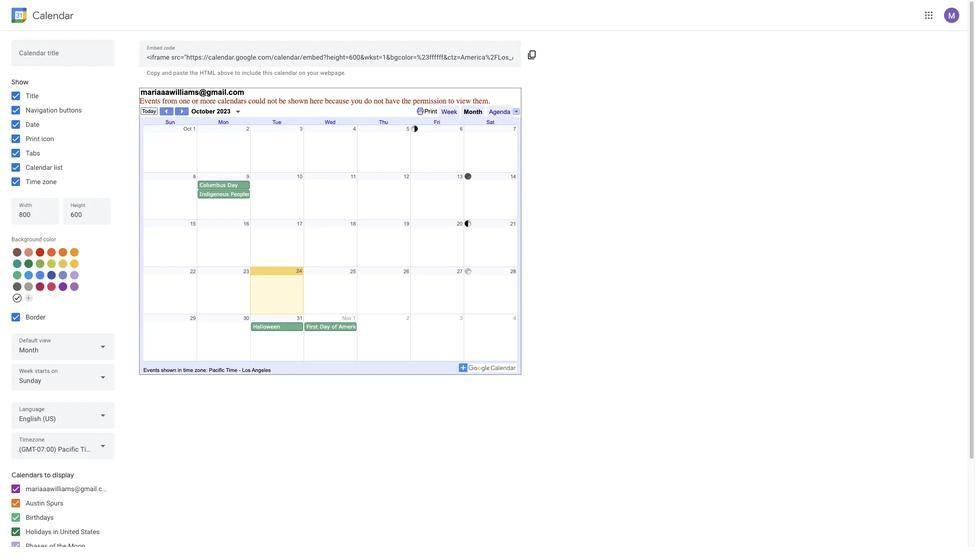 Task type: describe. For each thing, give the bounding box(es) containing it.
tangerine menu item
[[47, 248, 56, 257]]

calendar list
[[26, 164, 63, 171]]

flamingo menu item
[[24, 248, 33, 257]]

content_copy button
[[521, 42, 544, 65]]

on
[[299, 70, 306, 76]]

tabs
[[26, 149, 40, 157]]

pistachio menu item
[[36, 259, 44, 268]]

1 horizontal spatial to
[[235, 70, 240, 76]]

calendar for calendar
[[32, 9, 74, 22]]

content_copy
[[528, 50, 537, 60]]

united
[[60, 528, 79, 536]]

time
[[26, 178, 41, 186]]

calendar
[[274, 70, 298, 76]]

amethyst menu item
[[70, 282, 79, 291]]

zone
[[42, 178, 57, 186]]

banana menu item
[[70, 259, 79, 268]]

in
[[53, 528, 58, 536]]

radicchio menu item
[[36, 282, 44, 291]]

birch menu item
[[24, 282, 33, 291]]

print
[[26, 135, 40, 143]]

navigation buttons
[[26, 106, 82, 114]]

birthdays
[[26, 514, 54, 521]]

basil menu item
[[24, 259, 33, 268]]

the
[[190, 70, 198, 76]]

this
[[263, 70, 273, 76]]

cherry blossom menu item
[[47, 282, 56, 291]]

navigation
[[26, 106, 58, 114]]

cobalt menu item
[[36, 271, 44, 280]]

calendar color menu item
[[13, 294, 21, 302]]

and
[[162, 70, 172, 76]]

border
[[26, 313, 45, 321]]

calendars
[[11, 471, 43, 479]]

calendars to display
[[11, 471, 74, 479]]

calendar for calendar list
[[26, 164, 52, 171]]

0 horizontal spatial to
[[44, 471, 51, 479]]

paste
[[173, 70, 188, 76]]

eucalyptus menu item
[[13, 259, 21, 268]]



Task type: locate. For each thing, give the bounding box(es) containing it.
citron menu item
[[59, 259, 67, 268]]

background
[[11, 236, 42, 243]]

time zone
[[26, 178, 57, 186]]

to left display
[[44, 471, 51, 479]]

spurs
[[46, 499, 63, 507]]

None number field
[[19, 208, 52, 221], [71, 208, 103, 221], [19, 208, 52, 221], [71, 208, 103, 221]]

austin
[[26, 499, 45, 507]]

wisteria menu item
[[70, 271, 79, 280]]

holidays in united states
[[26, 528, 100, 536]]

title
[[26, 92, 39, 100]]

1 vertical spatial calendar
[[26, 164, 52, 171]]

0 vertical spatial calendar
[[32, 9, 74, 22]]

buttons
[[59, 106, 82, 114]]

holidays
[[26, 528, 52, 536]]

to
[[235, 70, 240, 76], [44, 471, 51, 479]]

date
[[26, 121, 39, 128]]

graphite menu item
[[13, 282, 21, 291]]

1 vertical spatial to
[[44, 471, 51, 479]]

states
[[81, 528, 100, 536]]

pumpkin menu item
[[59, 248, 67, 257]]

list
[[54, 164, 63, 171]]

peacock menu item
[[24, 271, 33, 280]]

cocoa menu item
[[13, 248, 21, 257]]

calendar
[[32, 9, 74, 22], [26, 164, 52, 171]]

mariaaawilliams@gmail.com
[[26, 485, 112, 493]]

to right above
[[235, 70, 240, 76]]

your
[[307, 70, 319, 76]]

calendar link
[[10, 6, 74, 27]]

icon
[[41, 135, 54, 143]]

austin spurs
[[26, 499, 63, 507]]

background color
[[11, 236, 56, 243]]

blueberry menu item
[[47, 271, 56, 280]]

show
[[11, 78, 29, 86]]

print icon
[[26, 135, 54, 143]]

grape menu item
[[59, 282, 67, 291]]

avocado menu item
[[47, 259, 56, 268]]

copy
[[147, 70, 160, 76]]

lavender menu item
[[59, 271, 67, 280]]

display
[[52, 471, 74, 479]]

include
[[242, 70, 261, 76]]

webpage.
[[321, 70, 346, 76]]

add custom color menu item
[[24, 294, 33, 302]]

copy and paste the html above to include this calendar on your webpage.
[[147, 70, 346, 76]]

None field
[[11, 333, 114, 360], [11, 364, 114, 391], [11, 402, 114, 429], [11, 433, 114, 459], [11, 333, 114, 360], [11, 364, 114, 391], [11, 402, 114, 429], [11, 433, 114, 459]]

html
[[200, 70, 216, 76]]

above
[[218, 70, 234, 76]]

0 vertical spatial to
[[235, 70, 240, 76]]

mango menu item
[[70, 248, 79, 257]]

sage menu item
[[13, 271, 21, 280]]

None text field
[[19, 50, 107, 63], [147, 51, 514, 64], [19, 50, 107, 63], [147, 51, 514, 64]]

tomato menu item
[[36, 248, 44, 257]]

color
[[43, 236, 56, 243]]



Task type: vqa. For each thing, say whether or not it's contained in the screenshot.
10 element
no



